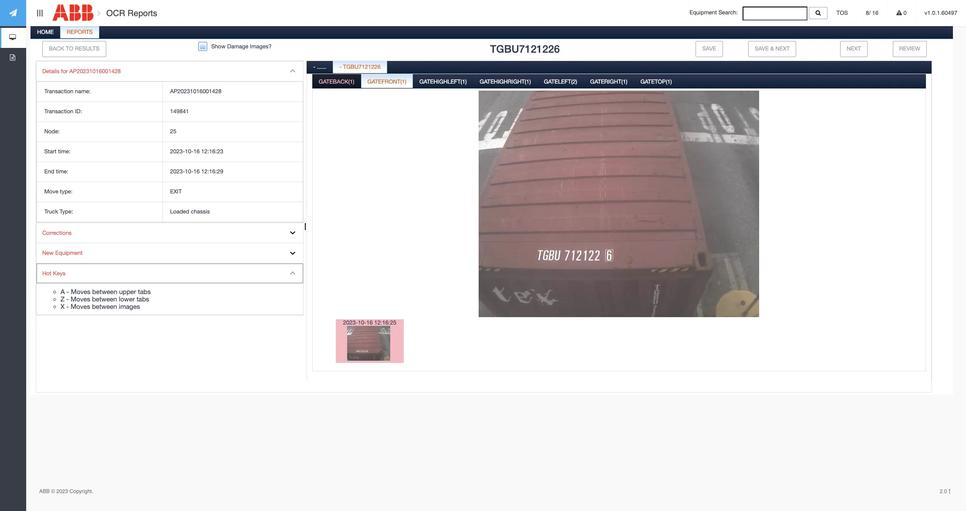 Task type: describe. For each thing, give the bounding box(es) containing it.
- ...... link
[[307, 59, 333, 76]]

review
[[900, 45, 921, 52]]

8/ 16
[[866, 10, 879, 16]]

damage
[[227, 43, 249, 50]]

- tgbu7121226 link
[[333, 59, 387, 76]]

16 for 2023-10-16 12:16:23
[[193, 148, 200, 155]]

gateleft(2)
[[544, 78, 578, 85]]

search:
[[719, 9, 738, 16]]

10- for 12:16:25
[[358, 319, 367, 326]]

gatetop(1)
[[641, 78, 672, 85]]

start
[[44, 148, 56, 155]]

to
[[66, 45, 73, 52]]

images?
[[250, 43, 272, 50]]

v1.0.1.60497
[[925, 10, 958, 16]]

save & next
[[755, 45, 790, 52]]

gateback(1) link
[[313, 73, 361, 91]]

back to results
[[49, 45, 100, 52]]

equipment inside menu
[[55, 250, 83, 256]]

gatehighright(1)
[[480, 78, 531, 85]]

equipment search:
[[690, 9, 743, 16]]

x
[[61, 303, 65, 310]]

tos
[[837, 10, 849, 16]]

menu item containing a - moves between upper tabs
[[37, 264, 303, 315]]

copyright.
[[70, 489, 93, 495]]

gatehighright(1) link
[[474, 73, 537, 91]]

row group inside menu item
[[37, 82, 303, 222]]

1 horizontal spatial reports
[[128, 8, 157, 18]]

start time:
[[44, 148, 71, 155]]

2023- for 2023-10-16 12:16:25
[[343, 319, 358, 326]]

- up gateback(1)
[[340, 64, 342, 70]]

back
[[49, 45, 64, 52]]

149841
[[170, 108, 189, 115]]

16 inside dropdown button
[[873, 10, 879, 16]]

- right a
[[67, 288, 69, 296]]

hot
[[42, 270, 51, 277]]

12:16:29
[[201, 168, 223, 175]]

1 moves from the top
[[71, 288, 90, 296]]

hot keys
[[42, 270, 65, 277]]

type:
[[60, 208, 73, 215]]

reports inside tgbu7121226 tab list
[[67, 29, 93, 35]]

0 button
[[888, 0, 916, 26]]

2.0
[[940, 489, 949, 495]]

- right z
[[66, 296, 69, 303]]

25
[[170, 128, 176, 135]]

next button
[[841, 41, 868, 57]]

gateleft(2) link
[[538, 73, 584, 91]]

new
[[42, 250, 54, 256]]

bars image
[[36, 10, 44, 16]]

type:
[[60, 188, 73, 195]]

0
[[903, 10, 907, 16]]

- ......
[[313, 64, 327, 70]]

v1.0.1.60497 button
[[916, 0, 967, 26]]

show
[[211, 43, 226, 50]]

details for ap20231016001428 link
[[37, 61, 303, 82]]

2023-10-16 12:16:29
[[170, 168, 223, 175]]

ocr
[[106, 8, 125, 18]]

tos button
[[828, 0, 857, 26]]

gatefront(1) link
[[362, 73, 413, 91]]

chassis
[[191, 208, 210, 215]]

16 for 2023-10-16 12:16:25
[[367, 319, 373, 326]]

menu inside tgbu7121226 tab list
[[36, 61, 304, 316]]

1 next from the left
[[776, 45, 790, 52]]

12:16:23
[[201, 148, 223, 155]]

review button
[[893, 41, 927, 57]]

- tgbu7121226
[[340, 64, 381, 70]]

lower
[[119, 296, 135, 303]]

a - moves between upper tabs z - moves between lower tabs x - moves between images
[[61, 288, 151, 310]]

gateright(1)
[[591, 78, 628, 85]]

gateright(1) link
[[585, 73, 634, 91]]

loaded
[[170, 208, 189, 215]]

menu item containing details for ap20231016001428
[[37, 61, 303, 223]]

16 for 2023-10-16 12:16:29
[[193, 168, 200, 175]]

gatehighleft(1)
[[420, 78, 467, 85]]

details for ap20231016001428
[[42, 68, 121, 74]]

tgbu7121226 tab list
[[29, 24, 954, 398]]

keys
[[53, 270, 65, 277]]

2 between from the top
[[92, 296, 117, 303]]

tabs right lower
[[137, 296, 149, 303]]

transaction id:
[[44, 108, 82, 115]]

move
[[44, 188, 58, 195]]

id:
[[75, 108, 82, 115]]

save button
[[696, 41, 723, 57]]

move type:
[[44, 188, 73, 195]]

hot keys link
[[37, 264, 303, 284]]

search image
[[816, 10, 821, 16]]

- right x
[[66, 303, 69, 310]]

10- for 12:16:29
[[185, 168, 193, 175]]



Task type: vqa. For each thing, say whether or not it's contained in the screenshot.
No associated with NO MATCH cell related to third Chassis cell from the top of the page
no



Task type: locate. For each thing, give the bounding box(es) containing it.
a
[[61, 288, 65, 296]]

tab list
[[307, 59, 932, 398], [312, 73, 927, 396]]

details
[[42, 68, 59, 74]]

1 vertical spatial time:
[[56, 168, 68, 175]]

16 inside tab list
[[367, 319, 373, 326]]

1 vertical spatial 2023-
[[170, 168, 185, 175]]

ocr reports
[[104, 8, 157, 18]]

8/ 16 button
[[858, 0, 888, 26]]

row group containing transaction name:
[[37, 82, 303, 222]]

reports
[[128, 8, 157, 18], [67, 29, 93, 35]]

abb © 2023 copyright.
[[39, 489, 93, 495]]

navigation
[[0, 0, 26, 68]]

equipment right new
[[55, 250, 83, 256]]

1 vertical spatial 10-
[[185, 168, 193, 175]]

1 vertical spatial equipment
[[55, 250, 83, 256]]

0 vertical spatial 2023-
[[170, 148, 185, 155]]

10- up 2023-10-16 12:16:29 on the top of the page
[[185, 148, 193, 155]]

2023- left 12:16:25
[[343, 319, 358, 326]]

tgbu7121226 inside tab list
[[343, 64, 381, 70]]

1 vertical spatial reports
[[67, 29, 93, 35]]

home
[[37, 29, 54, 35]]

images
[[119, 303, 140, 310]]

12:16:25
[[375, 319, 397, 326]]

2023- down 25
[[170, 148, 185, 155]]

gatehighleft(1) link
[[414, 73, 473, 91]]

0 vertical spatial 10-
[[185, 148, 193, 155]]

save down equipment search: in the top right of the page
[[703, 45, 717, 52]]

reports link
[[61, 24, 99, 41]]

2 transaction from the top
[[44, 108, 73, 115]]

exit
[[170, 188, 182, 195]]

gatefront(1)
[[368, 78, 407, 85]]

loaded chassis
[[170, 208, 210, 215]]

2 vertical spatial 2023-
[[343, 319, 358, 326]]

10- left 12:16:25
[[358, 319, 367, 326]]

tgbu7121226 up gatefront(1)
[[343, 64, 381, 70]]

1 horizontal spatial next
[[847, 45, 862, 52]]

2 next from the left
[[847, 45, 862, 52]]

results
[[75, 45, 100, 52]]

name:
[[75, 88, 91, 95]]

1 vertical spatial menu item
[[37, 264, 303, 315]]

next down tos dropdown button
[[847, 45, 862, 52]]

2 vertical spatial 10-
[[358, 319, 367, 326]]

equipment left the search: on the right top of the page
[[690, 9, 717, 16]]

0 vertical spatial menu item
[[37, 61, 303, 223]]

- left ......
[[313, 64, 316, 70]]

new equipment link
[[37, 243, 303, 264]]

warning image
[[897, 10, 903, 16]]

menu item
[[37, 61, 303, 223], [37, 264, 303, 315]]

1 between from the top
[[92, 288, 117, 296]]

0 horizontal spatial next
[[776, 45, 790, 52]]

1 transaction from the top
[[44, 88, 73, 95]]

row group
[[37, 82, 303, 222]]

show damage images?
[[211, 43, 272, 50]]

end time:
[[44, 168, 68, 175]]

tgbu7121226
[[490, 43, 560, 55], [343, 64, 381, 70]]

reports up back to results
[[67, 29, 93, 35]]

gatetop(1) link
[[635, 73, 678, 91]]

truck
[[44, 208, 58, 215]]

time: right end
[[56, 168, 68, 175]]

reports right "ocr"
[[128, 8, 157, 18]]

1 vertical spatial tgbu7121226
[[343, 64, 381, 70]]

transaction left id: at the left
[[44, 108, 73, 115]]

abb
[[39, 489, 50, 495]]

ap20231016001428 up "name:"
[[69, 68, 121, 74]]

0 vertical spatial time:
[[58, 148, 71, 155]]

&
[[771, 45, 774, 52]]

1 vertical spatial transaction
[[44, 108, 73, 115]]

z
[[61, 296, 65, 303]]

0 horizontal spatial equipment
[[55, 250, 83, 256]]

between
[[92, 288, 117, 296], [92, 296, 117, 303], [92, 303, 117, 310]]

equipment
[[690, 9, 717, 16], [55, 250, 83, 256]]

save left &
[[755, 45, 769, 52]]

3 moves from the top
[[71, 303, 90, 310]]

16 left 12:16:29
[[193, 168, 200, 175]]

10- for 12:16:23
[[185, 148, 193, 155]]

node:
[[44, 128, 60, 135]]

time: for start time:
[[58, 148, 71, 155]]

0 vertical spatial tgbu7121226
[[490, 43, 560, 55]]

2023- up exit
[[170, 168, 185, 175]]

tab list containing - ......
[[307, 59, 932, 398]]

moves right z
[[71, 296, 90, 303]]

......
[[317, 64, 327, 70]]

save inside save button
[[703, 45, 717, 52]]

menu containing a - moves between upper tabs
[[36, 61, 304, 316]]

next right &
[[776, 45, 790, 52]]

0 horizontal spatial tgbu7121226
[[343, 64, 381, 70]]

tgbu7121226 up gatehighright(1)
[[490, 43, 560, 55]]

transaction
[[44, 88, 73, 95], [44, 108, 73, 115]]

2 menu item from the top
[[37, 264, 303, 315]]

menu
[[36, 61, 304, 316]]

1 horizontal spatial equipment
[[690, 9, 717, 16]]

transaction for transaction name:
[[44, 88, 73, 95]]

0 vertical spatial ap20231016001428
[[69, 68, 121, 74]]

2 moves from the top
[[71, 296, 90, 303]]

1 horizontal spatial tgbu7121226
[[490, 43, 560, 55]]

2023- for 2023-10-16 12:16:23
[[170, 148, 185, 155]]

1 horizontal spatial save
[[755, 45, 769, 52]]

16 right 8/
[[873, 10, 879, 16]]

0 horizontal spatial save
[[703, 45, 717, 52]]

16 left 12:16:25
[[367, 319, 373, 326]]

moves right a
[[71, 288, 90, 296]]

upper
[[119, 288, 136, 296]]

tabs right upper
[[138, 288, 151, 296]]

transaction for transaction id:
[[44, 108, 73, 115]]

10- inside tab list
[[358, 319, 367, 326]]

time: for end time:
[[56, 168, 68, 175]]

corrections link
[[37, 223, 303, 243]]

ap20231016001428 inside row group
[[170, 88, 222, 95]]

for
[[61, 68, 68, 74]]

2023
[[56, 489, 68, 495]]

0 vertical spatial transaction
[[44, 88, 73, 95]]

10- down the '2023-10-16 12:16:23'
[[185, 168, 193, 175]]

moves
[[71, 288, 90, 296], [71, 296, 90, 303], [71, 303, 90, 310]]

moves right x
[[71, 303, 90, 310]]

0 horizontal spatial reports
[[67, 29, 93, 35]]

time:
[[58, 148, 71, 155], [56, 168, 68, 175]]

0 vertical spatial equipment
[[690, 9, 717, 16]]

tabs
[[138, 288, 151, 296], [137, 296, 149, 303]]

2023-10-16 12:16:23
[[170, 148, 223, 155]]

3 between from the top
[[92, 303, 117, 310]]

save for save & next
[[755, 45, 769, 52]]

2 save from the left
[[755, 45, 769, 52]]

save inside save & next button
[[755, 45, 769, 52]]

-
[[313, 64, 316, 70], [340, 64, 342, 70], [67, 288, 69, 296], [66, 296, 69, 303], [66, 303, 69, 310]]

transaction name:
[[44, 88, 91, 95]]

2023-10-16 12:16:25
[[343, 319, 397, 326]]

None field
[[743, 7, 808, 20]]

2023- inside tab list
[[343, 319, 358, 326]]

home link
[[31, 24, 60, 41]]

0 vertical spatial reports
[[128, 8, 157, 18]]

8/
[[866, 10, 871, 16]]

1 horizontal spatial ap20231016001428
[[170, 88, 222, 95]]

new equipment
[[42, 250, 83, 256]]

save for save
[[703, 45, 717, 52]]

16 left 12:16:23
[[193, 148, 200, 155]]

back to results button
[[42, 41, 106, 57]]

next
[[776, 45, 790, 52], [847, 45, 862, 52]]

corrections
[[42, 230, 72, 236]]

2023- for 2023-10-16 12:16:29
[[170, 168, 185, 175]]

save & next button
[[749, 41, 797, 57]]

truck type:
[[44, 208, 73, 215]]

16
[[873, 10, 879, 16], [193, 148, 200, 155], [193, 168, 200, 175], [367, 319, 373, 326]]

1 vertical spatial ap20231016001428
[[170, 88, 222, 95]]

end
[[44, 168, 54, 175]]

transaction up the transaction id:
[[44, 88, 73, 95]]

ap20231016001428 up 149841
[[170, 88, 222, 95]]

10-
[[185, 148, 193, 155], [185, 168, 193, 175], [358, 319, 367, 326]]

gateback(1)
[[319, 78, 355, 85]]

0 horizontal spatial ap20231016001428
[[69, 68, 121, 74]]

tab list containing gateback(1)
[[312, 73, 927, 396]]

long arrow up image
[[949, 489, 951, 494]]

1 menu item from the top
[[37, 61, 303, 223]]

©
[[51, 489, 55, 495]]

ap20231016001428
[[69, 68, 121, 74], [170, 88, 222, 95]]

1 save from the left
[[703, 45, 717, 52]]

time: right the start
[[58, 148, 71, 155]]



